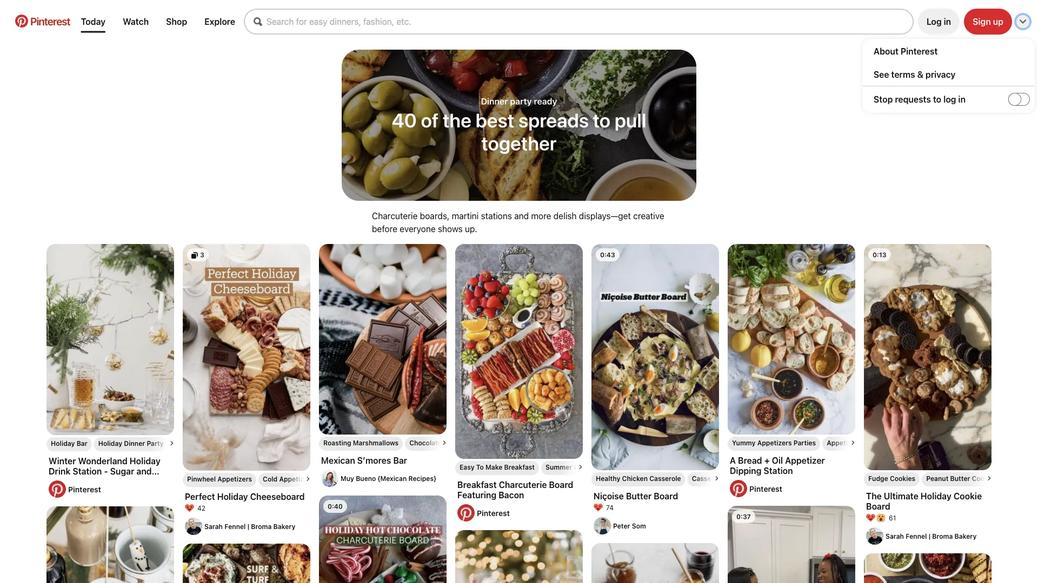 Task type: describe. For each thing, give the bounding box(es) containing it.
and inside charcuterie boards, martini stations and more delish displays—get creative before everyone shows up.
[[514, 211, 529, 221]]

pinterest inside button
[[30, 15, 70, 27]]

sign up button
[[964, 9, 1012, 35]]

&
[[917, 69, 923, 79]]

up.
[[465, 224, 477, 234]]

holiday inside winter wonderland holiday drink station - sugar and charm
[[130, 456, 160, 467]]

holiday down pinwheel appetizers
[[217, 492, 248, 502]]

yummy appetizers parties, appetizer snacks, wedding appetizers, bread appetizers, italian party foods, best italian food, entertaining food appetizers, asian desserts, food plating image
[[728, 244, 855, 435]]

0:43 link
[[591, 244, 719, 471]]

1 vertical spatial bar
[[393, 456, 407, 466]]

board inside the ultimate holiday cookie board
[[866, 502, 890, 512]]

appetizers for cheeseboard
[[217, 476, 252, 483]]

sarah fennel | broma bakery image
[[185, 518, 202, 536]]

drink
[[49, 467, 70, 477]]

stop requests to log in
[[874, 94, 966, 105]]

fudge cookies link
[[868, 475, 915, 483]]

breakfast charcuterie board featuring bacon button
[[457, 480, 581, 501]]

peanut butter cookies link
[[926, 475, 998, 483]]

oil
[[772, 456, 783, 466]]

up
[[993, 16, 1003, 27]]

holiday bar link
[[51, 440, 87, 448]]

a bread + oil appetizer dipping station
[[730, 456, 825, 476]]

winter
[[49, 456, 76, 467]]

board for breakfast charcuterie board featuring bacon
[[549, 480, 573, 490]]

bakery for perfect holiday cheeseboard
[[273, 523, 295, 531]]

breakfast charcuterie board featuring bacon
[[457, 480, 573, 501]]

scroll image for breakfast charcuterie board featuring bacon
[[578, 465, 583, 470]]

bread
[[738, 456, 762, 466]]

requests
[[895, 94, 931, 105]]

0:40
[[328, 503, 343, 511]]

see terms & privacy link
[[874, 69, 1034, 79]]

broma for holiday
[[932, 533, 953, 541]]

dinner party ready 40 of the best spreads to pull together
[[392, 96, 646, 155]]

charcuterie inside charcuterie boards, martini stations and more delish displays—get creative before everyone shows up.
[[372, 211, 418, 221]]

charcuterie inside the breakfast charcuterie board featuring bacon
[[499, 480, 547, 490]]

log in button
[[918, 9, 960, 35]]

muy bueno {mexican recipes}
[[341, 475, 436, 483]]

dipping
[[730, 466, 762, 476]]

pinterest button
[[9, 14, 77, 29]]

sarah for ultimate
[[886, 533, 904, 541]]

shows
[[438, 224, 463, 234]]

and inside winter wonderland holiday drink station - sugar and charm
[[136, 467, 152, 477]]

mexican s'mores bar button
[[321, 456, 444, 466]]

pull
[[615, 109, 646, 132]]

appetizer inside a bread + oil appetizer dipping station
[[785, 456, 825, 466]]

pinterest link for a bread + oil appetizer dipping station
[[749, 485, 853, 494]]

list containing mexican s'mores bar
[[42, 244, 1002, 584]]

station inside a bread + oil appetizer dipping station
[[764, 466, 793, 476]]

som
[[632, 523, 646, 530]]

see
[[874, 69, 889, 79]]

pinterest for winter wonderland holiday drink station - sugar and charm
[[68, 485, 101, 494]]

40 of the best spreads to pull together image
[[342, 50, 696, 201]]

more
[[531, 211, 551, 221]]

muy bueno {mexican recipes} image
[[321, 470, 338, 488]]

muy
[[341, 475, 354, 483]]

0 horizontal spatial bar
[[77, 440, 87, 448]]

1 horizontal spatial to
[[933, 94, 941, 105]]

1 cookies from the left
[[890, 475, 915, 483]]

today link
[[77, 12, 110, 31]]

snacks
[[859, 440, 882, 447]]

displays—get
[[579, 211, 631, 221]]

-
[[104, 467, 108, 477]]

cheeseboard
[[250, 492, 305, 502]]

3
[[200, 251, 204, 259]]

delish
[[553, 211, 577, 221]]

stations
[[481, 211, 512, 221]]

about pinterest link
[[874, 46, 1034, 56]]

42
[[197, 505, 205, 513]]

healthy chicken casserole link
[[596, 475, 681, 483]]

pinterest link for breakfast charcuterie board featuring bacon
[[477, 509, 581, 518]]

creative
[[633, 211, 664, 221]]

board for niçoise butter board
[[654, 491, 678, 502]]

party
[[147, 440, 164, 448]]

watch link
[[118, 12, 153, 31]]

| for cheeseboard
[[247, 523, 249, 531]]

log
[[927, 16, 942, 27]]

best
[[476, 109, 514, 132]]

charcuterie boards, martini stations and more delish displays—get creative before everyone shows up.
[[372, 211, 664, 234]]

boards,
[[420, 211, 449, 221]]

explore link
[[200, 12, 239, 31]]

a
[[730, 456, 736, 466]]

3 link
[[183, 244, 310, 471]]

0:40 link
[[319, 496, 447, 584]]

a beautiful breakfast charcuterie board makes brunch so easy, and features crispy bacon, sausage, fresh fruit, tater tots and more. easy to make breakfast, summer breakfast, breakfast party, brunch party, best breakfast, group breakfast, charcuterie recipes, charcuterie board, oven cooked bacon image
[[455, 244, 583, 460]]

shop
[[166, 16, 187, 27]]

sign
[[973, 16, 991, 27]]

winter wonderland holiday drink station - sugar and charm
[[49, 456, 160, 487]]

cookie
[[954, 491, 982, 502]]

pinwheel appetizers link
[[187, 476, 252, 483]]

holiday cheese & fruit board - danilicious holiday cheese, christmas cheese, christmas food, party food platters, cheese platters, simple cheese platter, charcuterie and cheese board, charcuterie recipes, eid breakfast image
[[591, 544, 719, 584]]

+
[[764, 456, 770, 466]]

search image
[[254, 17, 262, 26]]

niçoise butter board
[[594, 491, 678, 502]]

marshmallows
[[353, 440, 399, 447]]

easy to make breakfast link
[[460, 464, 535, 471]]

peter som
[[613, 523, 646, 530]]

0 vertical spatial appetizer
[[827, 440, 858, 447]]

the ultimate holiday cookie board
[[866, 491, 982, 512]]

1 horizontal spatial appetizers
[[279, 476, 314, 483]]

0:40 button
[[319, 496, 447, 584]]

0:43
[[600, 251, 615, 259]]

yummy appetizers parties
[[732, 440, 816, 447]]

to
[[476, 464, 484, 471]]

2 cookies from the left
[[972, 475, 998, 483]]

terms
[[891, 69, 915, 79]]

log
[[943, 94, 956, 105]]

dinner inside dinner party ready 40 of the best spreads to pull together
[[481, 96, 508, 107]]

christmas pancakes, christmas cookie party, holiday crafts christmas, christmas party games, christmas snacks, christmas wine, christmas candy cane, chritmas, christmas things image
[[728, 507, 855, 584]]

we've created a winter wonderland holiday drink station for christmas. plus a recipe for mulled pineapple cider! #winterpunch #pineapplepunch #cocktailrecipe holiday bar, holiday dinner party, holiday parties, holiday season, holiday decor, winter holiday, holiday coffee, christmas cocktails, holiday cocktails image
[[46, 244, 174, 436]]

christmas appetizers party, cold appetizers, finger food appetizers, easy appetizer recipes, healthy appetizers, salted caramel chocolate, hot chocolate, chocolate covered pretzel sticks, charcuterie board image
[[319, 496, 447, 584]]

wonderland
[[78, 456, 127, 467]]

niçoise
[[594, 491, 624, 502]]

appetizers for +
[[757, 440, 792, 447]]



Task type: locate. For each thing, give the bounding box(es) containing it.
{mexican
[[378, 475, 407, 483]]

peter som button
[[594, 518, 717, 535], [613, 523, 717, 530]]

summer breakfast
[[546, 464, 604, 471]]

cookies up cookie
[[972, 475, 998, 483]]

butter for cookies
[[950, 475, 970, 483]]

station left -
[[73, 467, 102, 477]]

1 vertical spatial butter
[[626, 491, 652, 502]]

mexican s'mores bar
[[321, 456, 407, 466]]

dinner up best
[[481, 96, 508, 107]]

charcuterie up before
[[372, 211, 418, 221]]

1 horizontal spatial station
[[764, 466, 793, 476]]

ready
[[534, 96, 557, 107]]

holiday inside the ultimate holiday cookie board
[[921, 491, 951, 502]]

|
[[247, 523, 249, 531], [929, 533, 930, 541]]

scroll image
[[442, 441, 447, 445], [851, 441, 855, 445], [170, 442, 174, 446], [578, 465, 583, 470], [715, 477, 719, 481], [987, 477, 992, 481]]

scroll image for the ultimate holiday cookie board
[[987, 477, 992, 481]]

0 vertical spatial fennel
[[224, 523, 246, 531]]

the
[[866, 491, 882, 502]]

holiday dinner party
[[98, 440, 164, 448]]

niçoise butter board button
[[594, 491, 717, 502]]

yummy
[[732, 440, 756, 447]]

0 vertical spatial butter
[[950, 475, 970, 483]]

pinterest for breakfast charcuterie board featuring bacon
[[477, 509, 510, 518]]

1 vertical spatial to
[[593, 109, 610, 132]]

0:37
[[736, 514, 751, 521]]

compound butters in dishes on a cutting board with steak, chicken, shrimp, and potatoes to make a super bowl inspired butter board. no carb recipes, fish recipes, healthy recipes, healthy food, amazing food art, amazing recipes, garlic herb butter, surf and turf, steak butter image
[[183, 544, 310, 584]]

charcuterie down easy to make breakfast
[[499, 480, 547, 490]]

pinterest image
[[15, 14, 28, 27]]

pinwheel
[[187, 476, 216, 483]]

holiday up winter
[[51, 440, 75, 448]]

explore
[[204, 16, 235, 27]]

pinterest down a bread + oil appetizer dipping station
[[749, 485, 782, 494]]

0 vertical spatial in
[[944, 16, 951, 27]]

healthy
[[596, 475, 620, 483]]

1 horizontal spatial charcuterie
[[499, 480, 547, 490]]

0 horizontal spatial station
[[73, 467, 102, 477]]

healthy chicken casserole, casserole recipes, egg recipes, fish recipes, delicious healthy recipes, yummy food, health meal plan, roasted garlic image
[[591, 244, 719, 471]]

1 vertical spatial bakery
[[955, 533, 977, 541]]

a bread + oil appetizer dipping station button
[[730, 456, 853, 476]]

1 horizontal spatial |
[[929, 533, 930, 541]]

privacy
[[926, 69, 956, 79]]

0 vertical spatial |
[[247, 523, 249, 531]]

0 horizontal spatial board
[[549, 480, 573, 490]]

fennel for ultimate
[[906, 533, 927, 541]]

scroll image for mexican s'mores bar
[[442, 441, 447, 445]]

0 horizontal spatial to
[[593, 109, 610, 132]]

0 horizontal spatial and
[[136, 467, 152, 477]]

broma up this make your own bruschetta bar guide will give you all the tips and tricks you need to make an impressive appetizer board! with tons of topping ideas, you can build your own bruschetta bar with endless combinations. #makeyourownbruschettabar #appetizerboard samosas, empanadas, bruschetta toppings, bruschetta board ideas, bruchetta, party dishes, food platters, food trends, bars recipes image
[[932, 533, 953, 541]]

1 vertical spatial charcuterie
[[499, 480, 547, 490]]

1 vertical spatial |
[[929, 533, 930, 541]]

scroll image
[[306, 477, 310, 482]]

sugar
[[110, 467, 134, 477]]

bar up {mexican at left bottom
[[393, 456, 407, 466]]

pinterest image for a bread + oil appetizer dipping station
[[730, 481, 747, 498]]

yummy appetizers parties link
[[732, 440, 816, 447]]

pinterest link down the bacon
[[477, 509, 581, 518]]

breakfast
[[504, 464, 535, 471], [574, 464, 604, 471], [457, 480, 497, 490]]

sarah fennel | broma bakery
[[204, 523, 295, 531], [886, 533, 977, 541]]

0:37 link
[[728, 507, 855, 584]]

scroll image for winter wonderland holiday drink station - sugar and charm
[[170, 442, 174, 446]]

sarah fennel | broma bakery for holiday
[[886, 533, 977, 541]]

bakery for the ultimate holiday cookie board
[[955, 533, 977, 541]]

sarah fennel | broma bakery down "perfect holiday cheeseboard" button
[[204, 523, 295, 531]]

station inside winter wonderland holiday drink station - sugar and charm
[[73, 467, 102, 477]]

about
[[874, 46, 898, 56]]

holiday party bar, christmas cocktail party, christmas cocktails, holiday parties, dinner party, nye cocktail party, holiday engagement party, christmas martini image
[[455, 531, 583, 584]]

pinterest image
[[457, 505, 475, 522]]

peter
[[613, 523, 630, 530]]

holiday down peanut
[[921, 491, 951, 502]]

0 horizontal spatial breakfast
[[457, 480, 497, 490]]

holiday up wonderland
[[98, 440, 122, 448]]

bakery down cheeseboard
[[273, 523, 295, 531]]

1 vertical spatial in
[[958, 94, 966, 105]]

peter som image
[[594, 518, 611, 535]]

to left the pull
[[593, 109, 610, 132]]

0 horizontal spatial |
[[247, 523, 249, 531]]

sarah fennel | broma bakery button
[[185, 518, 308, 536], [204, 523, 308, 531], [866, 528, 989, 546], [886, 533, 989, 541]]

board up 61
[[866, 502, 890, 512]]

broma for cheeseboard
[[251, 523, 272, 531]]

pinterest down featuring
[[477, 509, 510, 518]]

pinterest for a bread + oil appetizer dipping station
[[749, 485, 782, 494]]

holiday bar
[[51, 440, 87, 448]]

| down "perfect holiday cheeseboard" button
[[247, 523, 249, 531]]

charm
[[49, 477, 76, 487]]

s'mores
[[357, 456, 391, 466]]

to left log on the right top of page
[[933, 94, 941, 105]]

before
[[372, 224, 397, 234]]

0 horizontal spatial dinner
[[124, 440, 145, 448]]

Search text field
[[267, 16, 912, 27]]

1 horizontal spatial breakfast
[[504, 464, 535, 471]]

ultimate
[[884, 491, 918, 502]]

fennel up this make your own bruschetta bar guide will give you all the tips and tricks you need to make an impressive appetizer board! with tons of topping ideas, you can build your own bruschetta bar with endless combinations. #makeyourownbruschettabar #appetizerboard samosas, empanadas, bruschetta toppings, bruschetta board ideas, bruchetta, party dishes, food platters, food trends, bars recipes image
[[906, 533, 927, 541]]

1 horizontal spatial appetizer
[[827, 440, 858, 447]]

0 vertical spatial bar
[[77, 440, 87, 448]]

fennel for holiday
[[224, 523, 246, 531]]

1 horizontal spatial pinterest image
[[730, 481, 747, 498]]

1 horizontal spatial bakery
[[955, 533, 977, 541]]

holiday dinner party link
[[98, 440, 164, 448]]

1 horizontal spatial in
[[958, 94, 966, 105]]

0 vertical spatial dinner
[[481, 96, 508, 107]]

1 horizontal spatial dinner
[[481, 96, 508, 107]]

everyone
[[400, 224, 436, 234]]

how to create a holiday hot chocolate bar for fun and festive entertaining - either for the family or a crowd! | christmas | winter | sugar & charm | #christmas #entertaining #winter christmas brunch, christmas cocktails, christmas snacks, christmas decor, xmas food, christmas parties, christmas ideas, christmas holidays, merry christmas image
[[46, 507, 174, 584]]

scroll image for niçoise butter board
[[715, 477, 719, 481]]

the
[[443, 109, 471, 132]]

1 horizontal spatial sarah fennel | broma bakery
[[886, 533, 977, 541]]

parties
[[794, 440, 816, 447]]

the ultimate holiday cookie board button
[[866, 491, 989, 512]]

fudge cookies, peanut butter cookies, no bake cookies, sugar cookies, tea party desserts, easy to make snacks, broma bakery, chocolate covered almonds, sweets image
[[864, 244, 992, 471]]

pinterest link for winter wonderland holiday drink station - sugar and charm
[[68, 485, 172, 494]]

bakery down cookie
[[955, 533, 977, 541]]

1 horizontal spatial butter
[[950, 475, 970, 483]]

station down "yummy appetizers parties" link
[[764, 466, 793, 476]]

station
[[764, 466, 793, 476], [73, 467, 102, 477]]

pinterest link down "sugar"
[[68, 485, 172, 494]]

breakfast up healthy
[[574, 464, 604, 471]]

roasting
[[323, 440, 351, 447]]

pinterest
[[30, 15, 70, 27], [901, 46, 938, 56], [749, 485, 782, 494], [68, 485, 101, 494], [477, 509, 510, 518]]

fennel
[[224, 523, 246, 531], [906, 533, 927, 541]]

appetizers up oil at right bottom
[[757, 440, 792, 447]]

appetizer
[[827, 440, 858, 447], [785, 456, 825, 466]]

chicken
[[622, 475, 648, 483]]

appetizer snacks
[[827, 440, 882, 447]]

1 horizontal spatial sarah
[[886, 533, 904, 541]]

in right log at the right of page
[[944, 16, 951, 27]]

pinterest link left today
[[9, 14, 77, 27]]

sarah fennel | broma bakery for cheeseboard
[[204, 523, 295, 531]]

pinterest up &
[[901, 46, 938, 56]]

pinterest image down drink
[[49, 481, 66, 498]]

and
[[514, 211, 529, 221], [136, 467, 152, 477]]

pinterest image for winter wonderland holiday drink station - sugar and charm
[[49, 481, 66, 498]]

mexican s'mores bar. one of my favorite things about summer is camping and s'mores. roasting marshmallows over an open campfire always makes me feel like a kid again but this diy s'mores station would be a hit for a backyard party. all you need is terracotta clay pots, trays, cooking fuel, and lava rocks. enjoy! #muybuenocookbook #smores roasting marshmallows, chocolate marshmallows, all you need is, maria cookies, camping smores, fiesta recipes, snack station, terra cotta clay pots, mexican chocolate image
[[319, 244, 447, 435]]

and left more
[[514, 211, 529, 221]]

61
[[889, 515, 896, 523]]

of
[[421, 109, 439, 132]]

1 horizontal spatial board
[[654, 491, 678, 502]]

breakfast down to
[[457, 480, 497, 490]]

1 horizontal spatial cookies
[[972, 475, 998, 483]]

scroll image for a bread + oil appetizer dipping station
[[851, 441, 855, 445]]

bar up wonderland
[[77, 440, 87, 448]]

1 horizontal spatial bar
[[393, 456, 407, 466]]

appetizer snacks link
[[827, 440, 882, 447]]

cold appetizers link
[[263, 476, 314, 483]]

bueno
[[356, 475, 376, 483]]

sarah right sarah fennel | broma bakery icon
[[204, 523, 223, 531]]

1 horizontal spatial fennel
[[906, 533, 927, 541]]

breakfast up breakfast charcuterie board featuring bacon button
[[504, 464, 535, 471]]

40
[[392, 109, 417, 132]]

0 horizontal spatial fennel
[[224, 523, 246, 531]]

butter down healthy chicken casserole link
[[626, 491, 652, 502]]

1 vertical spatial dinner
[[124, 440, 145, 448]]

0:13
[[873, 251, 886, 259]]

0 vertical spatial sarah
[[204, 523, 223, 531]]

log in
[[927, 16, 951, 27]]

appetizer down parties
[[785, 456, 825, 466]]

0 vertical spatial to
[[933, 94, 941, 105]]

cookies up ultimate
[[890, 475, 915, 483]]

sarah fennel | broma bakery up this make your own bruschetta bar guide will give you all the tips and tricks you need to make an impressive appetizer board! with tons of topping ideas, you can build your own bruschetta bar with endless combinations. #makeyourownbruschettabar #appetizerboard samosas, empanadas, bruschetta toppings, bruschetta board ideas, bruchetta, party dishes, food platters, food trends, bars recipes image
[[886, 533, 977, 541]]

1 vertical spatial sarah fennel | broma bakery
[[886, 533, 977, 541]]

1 vertical spatial fennel
[[906, 533, 927, 541]]

sarah down 61
[[886, 533, 904, 541]]

sarah fennel | broma bakery image
[[866, 528, 883, 546]]

winter wonderland holiday drink station - sugar and charm button
[[49, 456, 172, 487]]

dinner inside list
[[124, 440, 145, 448]]

bacon
[[499, 490, 524, 501]]

0 vertical spatial charcuterie
[[372, 211, 418, 221]]

make
[[485, 464, 502, 471]]

0 vertical spatial and
[[514, 211, 529, 221]]

board down casserole
[[654, 491, 678, 502]]

recipes}
[[408, 475, 436, 483]]

0 horizontal spatial in
[[944, 16, 951, 27]]

0 horizontal spatial appetizers
[[217, 476, 252, 483]]

spreads
[[518, 109, 589, 132]]

this make your own bruschetta bar guide will give you all the tips and tricks you need to make an impressive appetizer board! with tons of topping ideas, you can build your own bruschetta bar with endless combinations. #makeyourownbruschettabar #appetizerboard samosas, empanadas, bruschetta toppings, bruschetta board ideas, bruchetta, party dishes, food platters, food trends, bars recipes image
[[864, 554, 992, 584]]

healthy chicken casserole
[[596, 475, 681, 483]]

perfect holiday cheeseboard
[[185, 492, 305, 502]]

1 vertical spatial broma
[[932, 533, 953, 541]]

holiday down party
[[130, 456, 160, 467]]

bakery
[[273, 523, 295, 531], [955, 533, 977, 541]]

pinterest image
[[730, 481, 747, 498], [49, 481, 66, 498]]

list
[[42, 244, 1002, 584]]

dinner left party
[[124, 440, 145, 448]]

breakfast inside the breakfast charcuterie board featuring bacon
[[457, 480, 497, 490]]

0:37 button
[[728, 507, 855, 584]]

0 horizontal spatial cookies
[[890, 475, 915, 483]]

74
[[606, 505, 614, 512]]

0 horizontal spatial charcuterie
[[372, 211, 418, 221]]

0 vertical spatial sarah fennel | broma bakery
[[204, 523, 295, 531]]

peanut
[[926, 475, 948, 483]]

casserole
[[649, 475, 681, 483]]

watch
[[123, 16, 149, 27]]

to inside dinner party ready 40 of the best spreads to pull together
[[593, 109, 610, 132]]

| up this make your own bruschetta bar guide will give you all the tips and tricks you need to make an impressive appetizer board! with tons of topping ideas, you can build your own bruschetta bar with endless combinations. #makeyourownbruschettabar #appetizerboard samosas, empanadas, bruschetta toppings, bruschetta board ideas, bruchetta, party dishes, food platters, food trends, bars recipes image
[[929, 533, 930, 541]]

pinterest down drink
[[68, 485, 101, 494]]

butter for board
[[626, 491, 652, 502]]

2 horizontal spatial breakfast
[[574, 464, 604, 471]]

0 horizontal spatial bakery
[[273, 523, 295, 531]]

2 horizontal spatial board
[[866, 502, 890, 512]]

in inside button
[[944, 16, 951, 27]]

board inside the breakfast charcuterie board featuring bacon
[[549, 480, 573, 490]]

1 horizontal spatial and
[[514, 211, 529, 221]]

0 horizontal spatial appetizer
[[785, 456, 825, 466]]

0 vertical spatial broma
[[251, 523, 272, 531]]

shop link
[[162, 12, 191, 31]]

in
[[944, 16, 951, 27], [958, 94, 966, 105]]

pinterest image down dipping
[[730, 481, 747, 498]]

0 horizontal spatial sarah fennel | broma bakery
[[204, 523, 295, 531]]

in right log on the right top of page
[[958, 94, 966, 105]]

pinterest right pinterest image
[[30, 15, 70, 27]]

appetizers up cheeseboard
[[279, 476, 314, 483]]

1 vertical spatial appetizer
[[785, 456, 825, 466]]

sarah for holiday
[[204, 523, 223, 531]]

pinwheel appetizers
[[187, 476, 252, 483]]

0 horizontal spatial sarah
[[204, 523, 223, 531]]

fudge cookies
[[868, 475, 915, 483]]

| for holiday
[[929, 533, 930, 541]]

0 vertical spatial bakery
[[273, 523, 295, 531]]

butter up cookie
[[950, 475, 970, 483]]

peanut butter cookies
[[926, 475, 998, 483]]

identifier that shows the pin type image
[[191, 253, 198, 259]]

appetizer left snacks
[[827, 440, 858, 447]]

pinwheel appetizers, cold appetizers, cheese appetizers, finger food appetizers, christmas appetizers, finger foods, holiday desserts, holiday recipes, entryway image
[[183, 244, 310, 471]]

fennel down 'perfect holiday cheeseboard'
[[224, 523, 246, 531]]

0 horizontal spatial broma
[[251, 523, 272, 531]]

see terms & privacy
[[874, 69, 956, 79]]

and right "sugar"
[[136, 467, 152, 477]]

pinterest link down a bread + oil appetizer dipping station button
[[749, 485, 853, 494]]

1 vertical spatial and
[[136, 467, 152, 477]]

board down summer
[[549, 480, 573, 490]]

broma down "perfect holiday cheeseboard" button
[[251, 523, 272, 531]]

appetizers
[[757, 440, 792, 447], [217, 476, 252, 483], [279, 476, 314, 483]]

appetizers up 'perfect holiday cheeseboard'
[[217, 476, 252, 483]]

2 horizontal spatial appetizers
[[757, 440, 792, 447]]

1 horizontal spatial broma
[[932, 533, 953, 541]]

0 horizontal spatial pinterest image
[[49, 481, 66, 498]]

roasting marshmallows link
[[323, 440, 399, 447]]

today
[[81, 16, 106, 27]]

1 vertical spatial sarah
[[886, 533, 904, 541]]

0 horizontal spatial butter
[[626, 491, 652, 502]]

together
[[481, 132, 557, 155]]

holiday
[[51, 440, 75, 448], [98, 440, 122, 448], [130, 456, 160, 467], [921, 491, 951, 502], [217, 492, 248, 502]]



Task type: vqa. For each thing, say whether or not it's contained in the screenshot.
stations
yes



